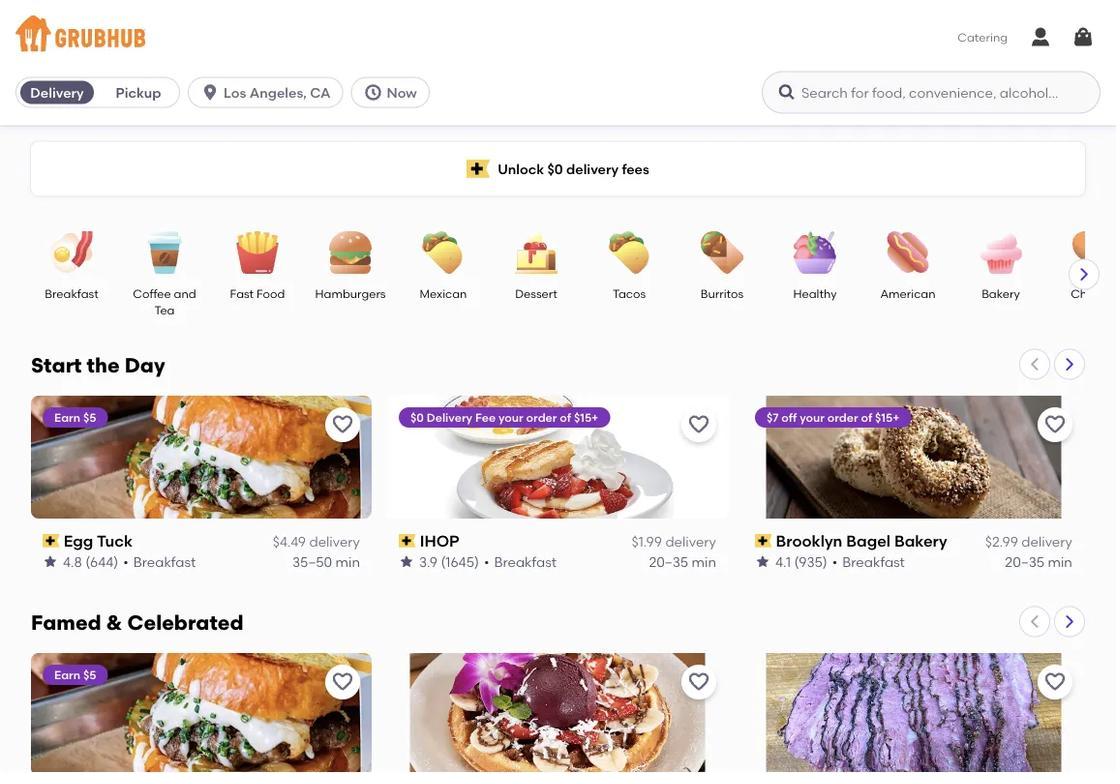 Task type: locate. For each thing, give the bounding box(es) containing it.
•
[[123, 554, 129, 570], [484, 554, 490, 570], [833, 554, 838, 570]]

2 egg tuck logo image from the top
[[31, 653, 372, 774]]

pickup
[[116, 84, 161, 101]]

svg image inside now button
[[364, 83, 383, 102]]

35–50 min
[[292, 554, 360, 570]]

american image
[[875, 231, 942, 274]]

ihop
[[420, 532, 460, 551]]

0 vertical spatial earn $5
[[54, 410, 96, 424]]

2 • breakfast from the left
[[484, 554, 557, 570]]

1 vertical spatial caret left icon image
[[1028, 614, 1043, 630]]

langer's logo image
[[767, 653, 1062, 774]]

0 vertical spatial svg image
[[1072, 26, 1096, 49]]

2 horizontal spatial • breakfast
[[833, 554, 906, 570]]

min right 35–50
[[336, 554, 360, 570]]

2 $5 from the top
[[83, 668, 96, 682]]

now
[[387, 84, 417, 101]]

healthy image
[[782, 231, 849, 274]]

0 horizontal spatial svg image
[[201, 83, 220, 102]]

2 star icon image from the left
[[399, 554, 415, 570]]

0 horizontal spatial min
[[336, 554, 360, 570]]

caret right icon image
[[1077, 267, 1093, 282], [1063, 357, 1078, 372], [1063, 614, 1078, 630]]

off
[[782, 410, 797, 424]]

• breakfast down "bagel"
[[833, 554, 906, 570]]

svg image
[[1030, 26, 1053, 49], [364, 83, 383, 102], [778, 83, 797, 102]]

0 vertical spatial caret right icon image
[[1077, 267, 1093, 282]]

min down $2.99 delivery
[[1049, 554, 1073, 570]]

delivery left pickup button
[[30, 84, 84, 101]]

save this restaurant image for urth caffe downtown logo
[[688, 671, 711, 694]]

1 star icon image from the left
[[43, 554, 58, 570]]

1 horizontal spatial your
[[800, 410, 825, 424]]

delivery right $1.99 on the bottom right
[[666, 534, 717, 550]]

caret left icon image for famed & celebrated
[[1028, 614, 1043, 630]]

• breakfast for ihop
[[484, 554, 557, 570]]

0 horizontal spatial save this restaurant image
[[331, 413, 354, 436]]

order right fee
[[527, 410, 557, 424]]

1 vertical spatial delivery
[[427, 410, 473, 424]]

2 save this restaurant image from the left
[[688, 413, 711, 436]]

breakfast
[[45, 286, 98, 300], [133, 554, 196, 570], [494, 554, 557, 570], [843, 554, 906, 570]]

and
[[174, 286, 196, 300]]

celebrated
[[127, 611, 244, 635]]

0 horizontal spatial 20–35 min
[[649, 554, 717, 570]]

$0 right unlock
[[548, 161, 563, 177]]

3 • breakfast from the left
[[833, 554, 906, 570]]

0 horizontal spatial 20–35
[[649, 554, 689, 570]]

1 $5 from the top
[[83, 410, 96, 424]]

1 vertical spatial egg tuck logo image
[[31, 653, 372, 774]]

1 min from the left
[[336, 554, 360, 570]]

0 horizontal spatial •
[[123, 554, 129, 570]]

• breakfast right (1645)
[[484, 554, 557, 570]]

angeles,
[[250, 84, 307, 101]]

caret left icon image
[[1028, 357, 1043, 372], [1028, 614, 1043, 630]]

3.9 (1645)
[[419, 554, 479, 570]]

3 save this restaurant image from the left
[[1044, 413, 1067, 436]]

0 horizontal spatial svg image
[[364, 83, 383, 102]]

tacos image
[[596, 231, 664, 274]]

1 horizontal spatial bakery
[[982, 286, 1021, 300]]

1 20–35 min from the left
[[649, 554, 717, 570]]

earn $5 down start
[[54, 410, 96, 424]]

egg tuck logo image
[[31, 396, 372, 519], [31, 653, 372, 774]]

1 egg tuck logo image from the top
[[31, 396, 372, 519]]

1 horizontal spatial save this restaurant image
[[688, 413, 711, 436]]

0 horizontal spatial your
[[499, 410, 524, 424]]

20–35 min down $2.99 delivery
[[1006, 554, 1073, 570]]

los angeles, ca
[[224, 84, 331, 101]]

20–35 min
[[649, 554, 717, 570], [1006, 554, 1073, 570]]

$0 left fee
[[411, 410, 424, 424]]

1 • from the left
[[123, 554, 129, 570]]

1 20–35 from the left
[[649, 554, 689, 570]]

chicken
[[1071, 286, 1117, 300]]

star icon image left the 4.1
[[755, 554, 771, 570]]

2 horizontal spatial •
[[833, 554, 838, 570]]

subscription pass image left egg
[[43, 534, 60, 548]]

0 vertical spatial earn
[[54, 410, 80, 424]]

delivery up the 35–50 min
[[309, 534, 360, 550]]

tuck
[[97, 532, 133, 551]]

earn down famed
[[54, 668, 80, 682]]

0 horizontal spatial subscription pass image
[[43, 534, 60, 548]]

• right (1645)
[[484, 554, 490, 570]]

0 vertical spatial caret left icon image
[[1028, 357, 1043, 372]]

min
[[336, 554, 360, 570], [692, 554, 717, 570], [1049, 554, 1073, 570]]

tea
[[154, 303, 175, 317]]

1 save this restaurant image from the left
[[331, 413, 354, 436]]

fast food
[[230, 286, 285, 300]]

• for ihop
[[484, 554, 490, 570]]

3 star icon image from the left
[[755, 554, 771, 570]]

$5
[[83, 410, 96, 424], [83, 668, 96, 682]]

1 vertical spatial $5
[[83, 668, 96, 682]]

svg image
[[1072, 26, 1096, 49], [201, 83, 220, 102]]

0 horizontal spatial save this restaurant image
[[331, 671, 354, 694]]

breakfast down breakfast image
[[45, 286, 98, 300]]

earn $5
[[54, 410, 96, 424], [54, 668, 96, 682]]

0 vertical spatial egg tuck logo image
[[31, 396, 372, 519]]

order right off
[[828, 410, 859, 424]]

1 $15+ from the left
[[574, 410, 599, 424]]

your right fee
[[499, 410, 524, 424]]

earn
[[54, 410, 80, 424], [54, 668, 80, 682]]

$0
[[548, 161, 563, 177], [411, 410, 424, 424]]

20–35 for brooklyn bagel bakery
[[1006, 554, 1045, 570]]

0 horizontal spatial order
[[527, 410, 557, 424]]

of
[[560, 410, 572, 424], [862, 410, 873, 424]]

0 horizontal spatial star icon image
[[43, 554, 58, 570]]

caret right icon image down chicken
[[1063, 357, 1078, 372]]

1 horizontal spatial save this restaurant image
[[688, 671, 711, 694]]

2 earn $5 from the top
[[54, 668, 96, 682]]

2 horizontal spatial save this restaurant image
[[1044, 413, 1067, 436]]

• down tuck
[[123, 554, 129, 570]]

start
[[31, 353, 82, 378]]

bakery down the bakery image
[[982, 286, 1021, 300]]

ihop logo image
[[387, 396, 728, 519]]

3 min from the left
[[1049, 554, 1073, 570]]

1 horizontal spatial star icon image
[[399, 554, 415, 570]]

0 vertical spatial $5
[[83, 410, 96, 424]]

breakfast for egg tuck
[[133, 554, 196, 570]]

1 subscription pass image from the left
[[43, 534, 60, 548]]

delivery left fee
[[427, 410, 473, 424]]

2 of from the left
[[862, 410, 873, 424]]

order
[[527, 410, 557, 424], [828, 410, 859, 424]]

$15+
[[574, 410, 599, 424], [876, 410, 900, 424]]

mexican image
[[410, 231, 478, 274]]

0 vertical spatial bakery
[[982, 286, 1021, 300]]

american
[[881, 286, 936, 300]]

grubhub plus flag logo image
[[467, 160, 490, 178]]

star icon image left 4.8
[[43, 554, 58, 570]]

$0 delivery fee your order of $15+
[[411, 410, 599, 424]]

2 caret left icon image from the top
[[1028, 614, 1043, 630]]

star icon image for brooklyn bagel bakery
[[755, 554, 771, 570]]

0 horizontal spatial • breakfast
[[123, 554, 196, 570]]

1 horizontal spatial svg image
[[778, 83, 797, 102]]

subscription pass image
[[43, 534, 60, 548], [755, 534, 773, 548]]

20–35 min down '$1.99 delivery'
[[649, 554, 717, 570]]

20–35 down '$1.99 delivery'
[[649, 554, 689, 570]]

of right off
[[862, 410, 873, 424]]

3 • from the left
[[833, 554, 838, 570]]

1 vertical spatial earn $5
[[54, 668, 96, 682]]

earn down start
[[54, 410, 80, 424]]

start the day
[[31, 353, 165, 378]]

1 vertical spatial earn
[[54, 668, 80, 682]]

bakery
[[982, 286, 1021, 300], [895, 532, 948, 551]]

20–35
[[649, 554, 689, 570], [1006, 554, 1045, 570]]

1 horizontal spatial $15+
[[876, 410, 900, 424]]

min down '$1.99 delivery'
[[692, 554, 717, 570]]

1 horizontal spatial order
[[828, 410, 859, 424]]

• for egg tuck
[[123, 554, 129, 570]]

1 horizontal spatial 20–35 min
[[1006, 554, 1073, 570]]

2 20–35 min from the left
[[1006, 554, 1073, 570]]

2 vertical spatial caret right icon image
[[1063, 614, 1078, 630]]

breakfast down "bagel"
[[843, 554, 906, 570]]

delivery right $2.99
[[1022, 534, 1073, 550]]

2 horizontal spatial min
[[1049, 554, 1073, 570]]

$2.99 delivery
[[986, 534, 1073, 550]]

bakery image
[[968, 231, 1035, 274]]

0 horizontal spatial bakery
[[895, 532, 948, 551]]

bagel
[[847, 532, 891, 551]]

$5 down start the day
[[83, 410, 96, 424]]

your
[[499, 410, 524, 424], [800, 410, 825, 424]]

earn $5 down famed
[[54, 668, 96, 682]]

• right (935)
[[833, 554, 838, 570]]

$7
[[767, 410, 779, 424]]

save this restaurant image
[[331, 671, 354, 694], [688, 671, 711, 694], [1044, 671, 1067, 694]]

0 vertical spatial $0
[[548, 161, 563, 177]]

delivery
[[30, 84, 84, 101], [427, 410, 473, 424]]

0 horizontal spatial delivery
[[30, 84, 84, 101]]

2 • from the left
[[484, 554, 490, 570]]

2 subscription pass image from the left
[[755, 534, 773, 548]]

1 vertical spatial svg image
[[201, 83, 220, 102]]

1 horizontal spatial 20–35
[[1006, 554, 1045, 570]]

1 horizontal spatial subscription pass image
[[755, 534, 773, 548]]

star icon image
[[43, 554, 58, 570], [399, 554, 415, 570], [755, 554, 771, 570]]

0 horizontal spatial of
[[560, 410, 572, 424]]

brooklyn
[[776, 532, 843, 551]]

pickup button
[[98, 77, 179, 108]]

0 horizontal spatial $15+
[[574, 410, 599, 424]]

1 horizontal spatial delivery
[[427, 410, 473, 424]]

1 caret left icon image from the top
[[1028, 357, 1043, 372]]

1 vertical spatial caret right icon image
[[1063, 357, 1078, 372]]

egg tuck
[[64, 532, 133, 551]]

$1.99
[[632, 534, 663, 550]]

dessert
[[516, 286, 558, 300]]

the
[[87, 353, 120, 378]]

min for tuck
[[336, 554, 360, 570]]

3 save this restaurant image from the left
[[1044, 671, 1067, 694]]

breakfast right "(644)"
[[133, 554, 196, 570]]

• breakfast
[[123, 554, 196, 570], [484, 554, 557, 570], [833, 554, 906, 570]]

your right off
[[800, 410, 825, 424]]

brooklyn bagel bakery logo image
[[767, 396, 1062, 519]]

2 20–35 from the left
[[1006, 554, 1045, 570]]

of right fee
[[560, 410, 572, 424]]

2 horizontal spatial save this restaurant image
[[1044, 671, 1067, 694]]

1 horizontal spatial min
[[692, 554, 717, 570]]

1 horizontal spatial •
[[484, 554, 490, 570]]

$5 for egg tuck logo for third save this restaurant image from right
[[83, 668, 96, 682]]

0 vertical spatial delivery
[[30, 84, 84, 101]]

bakery right "bagel"
[[895, 532, 948, 551]]

2 $15+ from the left
[[876, 410, 900, 424]]

20–35 min for brooklyn bagel bakery
[[1006, 554, 1073, 570]]

catering
[[958, 30, 1008, 44]]

0 horizontal spatial $0
[[411, 410, 424, 424]]

caret right icon image down $2.99 delivery
[[1063, 614, 1078, 630]]

(1645)
[[441, 554, 479, 570]]

1 horizontal spatial of
[[862, 410, 873, 424]]

1 • breakfast from the left
[[123, 554, 196, 570]]

20–35 down $2.99 delivery
[[1006, 554, 1045, 570]]

save this restaurant image
[[331, 413, 354, 436], [688, 413, 711, 436], [1044, 413, 1067, 436]]

delivery
[[567, 161, 619, 177], [309, 534, 360, 550], [666, 534, 717, 550], [1022, 534, 1073, 550]]

1 horizontal spatial • breakfast
[[484, 554, 557, 570]]

caret right icon image up chicken
[[1077, 267, 1093, 282]]

• breakfast down tuck
[[123, 554, 196, 570]]

breakfast right (1645)
[[494, 554, 557, 570]]

save this restaurant button
[[325, 407, 360, 442], [682, 407, 717, 442], [1038, 407, 1073, 442], [325, 665, 360, 700], [682, 665, 717, 700], [1038, 665, 1073, 700]]

2 save this restaurant image from the left
[[688, 671, 711, 694]]

subscription pass image left brooklyn
[[755, 534, 773, 548]]

coffee
[[133, 286, 171, 300]]

2 horizontal spatial svg image
[[1030, 26, 1053, 49]]

2 horizontal spatial star icon image
[[755, 554, 771, 570]]

2 earn from the top
[[54, 668, 80, 682]]

star icon image down subscription pass icon
[[399, 554, 415, 570]]

$5 down famed
[[83, 668, 96, 682]]

delivery left fees
[[567, 161, 619, 177]]



Task type: vqa. For each thing, say whether or not it's contained in the screenshot.


Task type: describe. For each thing, give the bounding box(es) containing it.
egg tuck logo image for third save this restaurant image from right
[[31, 653, 372, 774]]

svg image inside 'los angeles, ca' button
[[201, 83, 220, 102]]

2 order from the left
[[828, 410, 859, 424]]

save this restaurant image for langer's logo
[[1044, 671, 1067, 694]]

35–50
[[292, 554, 332, 570]]

tacos
[[613, 286, 646, 300]]

star icon image for egg tuck
[[43, 554, 58, 570]]

delivery for brooklyn bagel bakery
[[1022, 534, 1073, 550]]

healthy
[[794, 286, 837, 300]]

fee
[[476, 410, 496, 424]]

unlock $0 delivery fees
[[498, 161, 650, 177]]

los
[[224, 84, 246, 101]]

$4.49
[[273, 534, 306, 550]]

3.9
[[419, 554, 438, 570]]

1 horizontal spatial svg image
[[1072, 26, 1096, 49]]

min for bagel
[[1049, 554, 1073, 570]]

(935)
[[795, 554, 828, 570]]

hamburgers image
[[317, 231, 385, 274]]

dessert image
[[503, 231, 571, 274]]

breakfast for ihop
[[494, 554, 557, 570]]

food
[[257, 286, 285, 300]]

4.1 (935)
[[776, 554, 828, 570]]

1 horizontal spatial $0
[[548, 161, 563, 177]]

caret right icon image for day
[[1063, 357, 1078, 372]]

1 order from the left
[[527, 410, 557, 424]]

hamburgers
[[315, 286, 386, 300]]

subscription pass image for egg tuck
[[43, 534, 60, 548]]

20–35 min for ihop
[[649, 554, 717, 570]]

save this restaurant image for tuck
[[331, 413, 354, 436]]

now button
[[351, 77, 438, 108]]

2 your from the left
[[800, 410, 825, 424]]

breakfast for brooklyn bagel bakery
[[843, 554, 906, 570]]

1 your from the left
[[499, 410, 524, 424]]

delivery inside the delivery button
[[30, 84, 84, 101]]

20–35 for ihop
[[649, 554, 689, 570]]

1 of from the left
[[560, 410, 572, 424]]

urth caffe downtown logo image
[[410, 653, 706, 774]]

1 earn $5 from the top
[[54, 410, 96, 424]]

ca
[[310, 84, 331, 101]]

$2.99
[[986, 534, 1019, 550]]

burritos
[[701, 286, 744, 300]]

&
[[106, 611, 122, 635]]

breakfast image
[[38, 231, 106, 274]]

4.8
[[63, 554, 82, 570]]

mexican
[[420, 286, 467, 300]]

unlock
[[498, 161, 544, 177]]

1 earn from the top
[[54, 410, 80, 424]]

1 vertical spatial bakery
[[895, 532, 948, 551]]

• breakfast for egg tuck
[[123, 554, 196, 570]]

$5 for tuck save this restaurant icon egg tuck logo
[[83, 410, 96, 424]]

delivery button
[[16, 77, 98, 108]]

egg
[[64, 532, 93, 551]]

coffee and tea
[[133, 286, 196, 317]]

• breakfast for brooklyn bagel bakery
[[833, 554, 906, 570]]

fast food image
[[224, 231, 292, 274]]

day
[[125, 353, 165, 378]]

• for brooklyn bagel bakery
[[833, 554, 838, 570]]

subscription pass image
[[399, 534, 416, 548]]

2 min from the left
[[692, 554, 717, 570]]

delivery for ihop
[[666, 534, 717, 550]]

star icon image for ihop
[[399, 554, 415, 570]]

4.1
[[776, 554, 791, 570]]

egg tuck logo image for tuck save this restaurant icon
[[31, 396, 372, 519]]

famed
[[31, 611, 101, 635]]

4.8 (644)
[[63, 554, 118, 570]]

$4.49 delivery
[[273, 534, 360, 550]]

coffee and tea image
[[131, 231, 199, 274]]

burritos image
[[689, 231, 757, 274]]

$7 off your order of $15+
[[767, 410, 900, 424]]

fast
[[230, 286, 254, 300]]

main navigation navigation
[[0, 0, 1117, 125]]

los angeles, ca button
[[188, 77, 351, 108]]

$1.99 delivery
[[632, 534, 717, 550]]

1 save this restaurant image from the left
[[331, 671, 354, 694]]

save this restaurant image for bagel
[[1044, 413, 1067, 436]]

famed & celebrated
[[31, 611, 244, 635]]

subscription pass image for brooklyn bagel bakery
[[755, 534, 773, 548]]

caret right icon image for celebrated
[[1063, 614, 1078, 630]]

1 vertical spatial $0
[[411, 410, 424, 424]]

(644)
[[85, 554, 118, 570]]

caret left icon image for start the day
[[1028, 357, 1043, 372]]

delivery for egg tuck
[[309, 534, 360, 550]]

brooklyn bagel bakery
[[776, 532, 948, 551]]

catering button
[[945, 15, 1022, 59]]

Search for food, convenience, alcohol... search field
[[762, 71, 1101, 114]]

fees
[[622, 161, 650, 177]]



